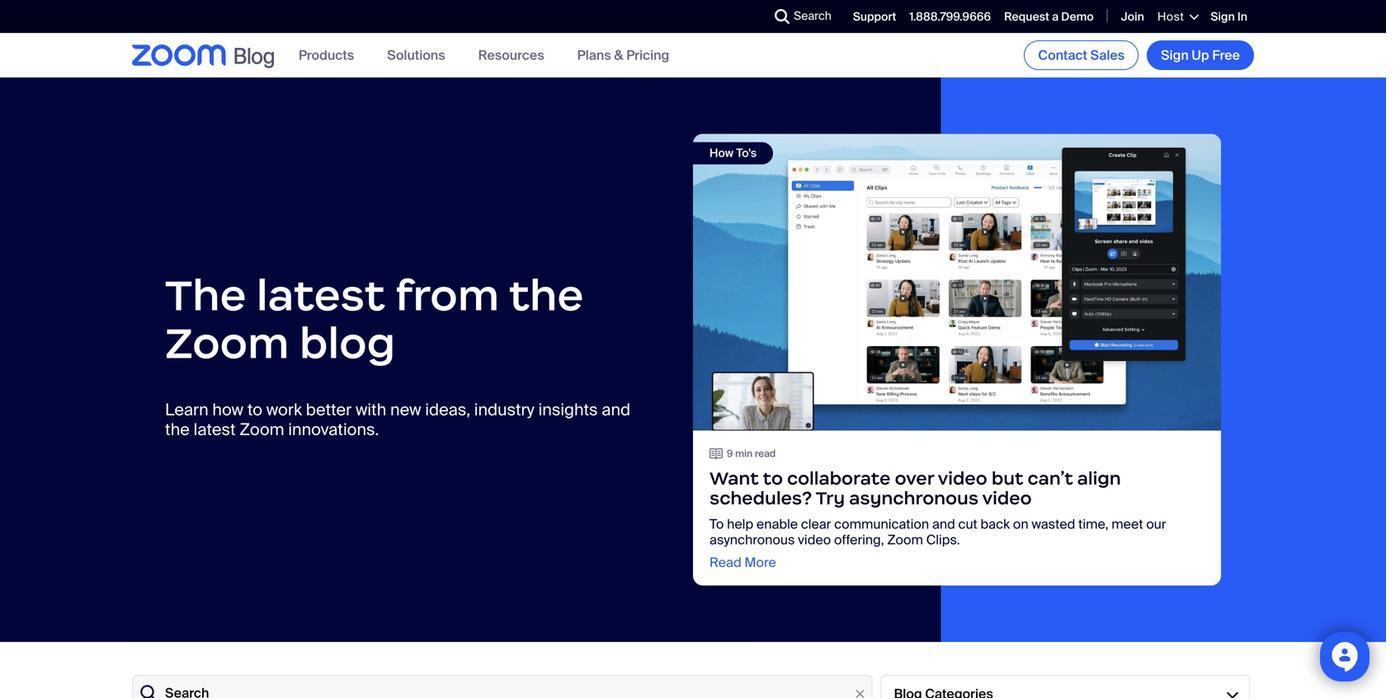 Task type: locate. For each thing, give the bounding box(es) containing it.
join link
[[1121, 9, 1144, 24]]

zoom left 'better' on the bottom of the page
[[240, 420, 284, 441]]

1 horizontal spatial to
[[763, 468, 783, 490]]

sign left up at top
[[1161, 47, 1189, 64]]

2 vertical spatial zoom
[[887, 532, 923, 549]]

more
[[745, 555, 776, 572]]

on
[[1013, 516, 1029, 533]]

0 horizontal spatial latest
[[194, 420, 236, 441]]

1 vertical spatial to
[[763, 468, 783, 490]]

sign in
[[1211, 9, 1248, 24]]

sales
[[1091, 47, 1125, 64]]

0 horizontal spatial and
[[602, 400, 631, 421]]

zoom inside the latest from the zoom blog
[[165, 316, 289, 370]]

video
[[938, 468, 987, 490], [982, 488, 1032, 510], [798, 532, 831, 549]]

products button
[[299, 47, 354, 64]]

the
[[509, 269, 584, 323], [165, 420, 190, 441]]

want to collaborate over video but can't align schedules? try asynchronous video to help enable clear communication and cut back on wasted time, meet our asynchronous video offering, zoom clips. read more
[[710, 468, 1166, 572]]

sign up free link
[[1147, 40, 1254, 70]]

1 vertical spatial and
[[932, 516, 955, 533]]

and inside "learn how to work better with new ideas, industry insights and the latest zoom innovations."
[[602, 400, 631, 421]]

0 horizontal spatial to
[[247, 400, 262, 421]]

read more link
[[710, 555, 776, 572]]

and
[[602, 400, 631, 421], [932, 516, 955, 533]]

0 vertical spatial zoom
[[165, 316, 289, 370]]

zoom
[[165, 316, 289, 370], [240, 420, 284, 441], [887, 532, 923, 549]]

enable
[[757, 516, 798, 533]]

zoom inside the want to collaborate over video but can't align schedules? try asynchronous video to help enable clear communication and cut back on wasted time, meet our asynchronous video offering, zoom clips. read more
[[887, 532, 923, 549]]

zoom left clips.
[[887, 532, 923, 549]]

asynchronous up more
[[710, 532, 795, 549]]

the latest from the zoom blog main content
[[0, 78, 1386, 699]]

better
[[306, 400, 352, 421]]

1 horizontal spatial asynchronous
[[849, 488, 979, 510]]

zoom up how
[[165, 316, 289, 370]]

resources button
[[478, 47, 544, 64]]

to
[[247, 400, 262, 421], [763, 468, 783, 490]]

solutions button
[[387, 47, 445, 64]]

a
[[1052, 9, 1059, 24]]

our
[[1146, 516, 1166, 533]]

up
[[1192, 47, 1209, 64]]

to's
[[736, 146, 757, 161]]

to right how
[[247, 400, 262, 421]]

0 vertical spatial and
[[602, 400, 631, 421]]

0 vertical spatial latest
[[257, 269, 385, 323]]

asynchronous up communication
[[849, 488, 979, 510]]

1 horizontal spatial latest
[[257, 269, 385, 323]]

sign for sign up free
[[1161, 47, 1189, 64]]

latest
[[257, 269, 385, 323], [194, 420, 236, 441]]

1 vertical spatial sign
[[1161, 47, 1189, 64]]

clear search image
[[851, 686, 869, 699]]

host
[[1158, 9, 1184, 24]]

1 vertical spatial the
[[165, 420, 190, 441]]

1 horizontal spatial and
[[932, 516, 955, 533]]

1 vertical spatial zoom
[[240, 420, 284, 441]]

video up back in the bottom right of the page
[[982, 488, 1032, 510]]

1 vertical spatial latest
[[194, 420, 236, 441]]

want to collaborate over video but can't align schedules? try asynchronous video image
[[693, 134, 1221, 431]]

min
[[735, 447, 753, 460]]

contact
[[1038, 47, 1088, 64]]

1 vertical spatial asynchronous
[[710, 532, 795, 549]]

0 vertical spatial sign
[[1211, 9, 1235, 24]]

demo
[[1061, 9, 1094, 24]]

to down read
[[763, 468, 783, 490]]

the inside "learn how to work better with new ideas, industry insights and the latest zoom innovations."
[[165, 420, 190, 441]]

1 horizontal spatial sign
[[1211, 9, 1235, 24]]

plans
[[577, 47, 611, 64]]

1.888.799.9666
[[910, 9, 991, 24]]

work
[[266, 400, 302, 421]]

how to's
[[710, 146, 757, 161]]

and right the insights
[[602, 400, 631, 421]]

free
[[1212, 47, 1240, 64]]

to
[[710, 516, 724, 533]]

learn
[[165, 400, 209, 421]]

in
[[1238, 9, 1248, 24]]

how
[[710, 146, 734, 161]]

to inside "learn how to work better with new ideas, industry insights and the latest zoom innovations."
[[247, 400, 262, 421]]

communication
[[834, 516, 929, 533]]

products
[[299, 47, 354, 64]]

sign up free
[[1161, 47, 1240, 64]]

industry
[[474, 400, 535, 421]]

asynchronous
[[849, 488, 979, 510], [710, 532, 795, 549]]

back
[[981, 516, 1010, 533]]

schedules?
[[710, 488, 812, 510]]

search
[[794, 8, 832, 24]]

logo blog.svg image
[[234, 44, 274, 70]]

with
[[356, 400, 386, 421]]

1 horizontal spatial the
[[509, 269, 584, 323]]

clips.
[[926, 532, 960, 549]]

offering,
[[834, 532, 884, 549]]

0 vertical spatial the
[[509, 269, 584, 323]]

want
[[710, 468, 759, 490]]

insights
[[538, 400, 598, 421]]

new
[[390, 400, 421, 421]]

solutions
[[387, 47, 445, 64]]

0 vertical spatial asynchronous
[[849, 488, 979, 510]]

0 horizontal spatial sign
[[1161, 47, 1189, 64]]

sign
[[1211, 9, 1235, 24], [1161, 47, 1189, 64]]

0 vertical spatial to
[[247, 400, 262, 421]]

0 horizontal spatial the
[[165, 420, 190, 441]]

support link
[[853, 9, 896, 24]]

resources
[[478, 47, 544, 64]]

request
[[1004, 9, 1050, 24]]

request a demo
[[1004, 9, 1094, 24]]

sign left in
[[1211, 9, 1235, 24]]

video right enable
[[798, 532, 831, 549]]

and left cut
[[932, 516, 955, 533]]



Task type: describe. For each thing, give the bounding box(es) containing it.
time,
[[1079, 516, 1109, 533]]

pricing
[[626, 47, 669, 64]]

clear
[[801, 516, 831, 533]]

can't
[[1028, 468, 1073, 490]]

blog
[[299, 316, 395, 370]]

help
[[727, 516, 753, 533]]

support
[[853, 9, 896, 24]]

1.888.799.9666 link
[[910, 9, 991, 24]]

&
[[614, 47, 623, 64]]

wasted
[[1032, 516, 1075, 533]]

innovations.
[[288, 420, 379, 441]]

the
[[165, 269, 246, 323]]

9 min read
[[727, 447, 776, 460]]

over
[[895, 468, 934, 490]]

read
[[755, 447, 776, 460]]

the latest from the zoom blog
[[165, 269, 584, 370]]

contact sales
[[1038, 47, 1125, 64]]

latest inside the latest from the zoom blog
[[257, 269, 385, 323]]

sign in link
[[1211, 9, 1248, 24]]

host button
[[1158, 9, 1198, 24]]

search image
[[775, 9, 790, 24]]

join
[[1121, 9, 1144, 24]]

contact sales link
[[1024, 40, 1139, 70]]

collaborate
[[787, 468, 891, 490]]

try
[[816, 488, 845, 510]]

Search text field
[[132, 676, 873, 699]]

zoom logo image
[[132, 45, 226, 66]]

latest inside "learn how to work better with new ideas, industry insights and the latest zoom innovations."
[[194, 420, 236, 441]]

to inside the want to collaborate over video but can't align schedules? try asynchronous video to help enable clear communication and cut back on wasted time, meet our asynchronous video offering, zoom clips. read more
[[763, 468, 783, 490]]

ideas,
[[425, 400, 470, 421]]

0 horizontal spatial asynchronous
[[710, 532, 795, 549]]

9
[[727, 447, 733, 460]]

how
[[212, 400, 243, 421]]

and inside the want to collaborate over video but can't align schedules? try asynchronous video to help enable clear communication and cut back on wasted time, meet our asynchronous video offering, zoom clips. read more
[[932, 516, 955, 533]]

sign for sign in
[[1211, 9, 1235, 24]]

request a demo link
[[1004, 9, 1094, 24]]

search image
[[775, 9, 790, 24]]

plans & pricing
[[577, 47, 669, 64]]

but
[[992, 468, 1024, 490]]

read
[[710, 555, 742, 572]]

zoom inside "learn how to work better with new ideas, industry insights and the latest zoom innovations."
[[240, 420, 284, 441]]

video left but
[[938, 468, 987, 490]]

learn how to work better with new ideas, industry insights and the latest zoom innovations.
[[165, 400, 631, 441]]

plans & pricing link
[[577, 47, 669, 64]]

from
[[395, 269, 499, 323]]

cut
[[958, 516, 978, 533]]

the inside the latest from the zoom blog
[[509, 269, 584, 323]]

align
[[1077, 468, 1121, 490]]

meet
[[1112, 516, 1143, 533]]



Task type: vqa. For each thing, say whether or not it's contained in the screenshot.
1.888.799.9666
yes



